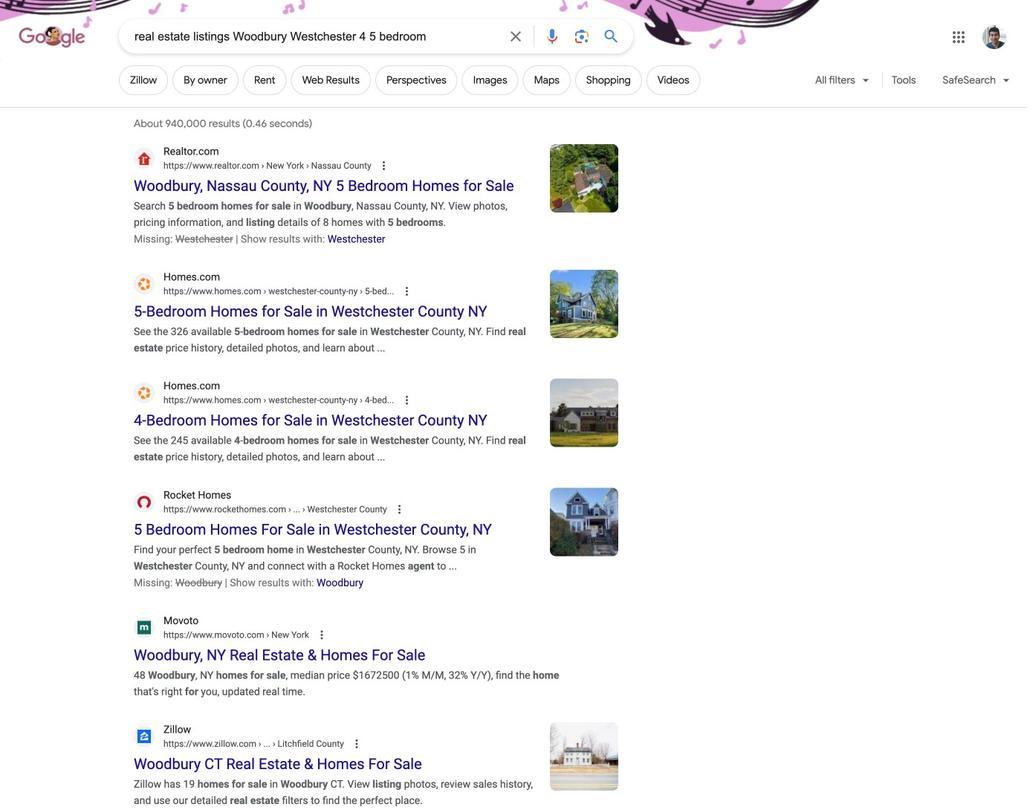 Task type: describe. For each thing, give the bounding box(es) containing it.
about this result image for second real estate listings woodbury westchester 4 5 bedroom from www.homes.com image from the top
[[400, 392, 430, 409]]

about this result image for real estate listings woodbury westchester 4 5 bedroom from www.zillow.com image
[[350, 736, 380, 753]]

1 vertical spatial about this result image
[[315, 627, 345, 644]]

about this result image for real estate listings woodbury westchester 4 5 bedroom from www.rockethomes.com image
[[393, 502, 423, 518]]

real estate listings woodbury westchester 4 5 bedroom from www.rockethomes.com image
[[550, 488, 619, 557]]



Task type: vqa. For each thing, say whether or not it's contained in the screenshot.
the search "text box"
yes



Task type: locate. For each thing, give the bounding box(es) containing it.
0 vertical spatial about this result image
[[378, 158, 407, 174]]

lola beltrán's 92nd birthday image
[[18, 25, 86, 50]]

None text field
[[164, 159, 372, 173], [259, 161, 372, 171], [164, 285, 394, 298], [164, 394, 394, 407], [164, 738, 344, 751], [257, 739, 344, 750], [164, 159, 372, 173], [259, 161, 372, 171], [164, 285, 394, 298], [164, 394, 394, 407], [164, 738, 344, 751], [257, 739, 344, 750]]

Search text field
[[135, 28, 498, 47]]

real estate listings woodbury westchester 4 5 bedroom from www.zillow.com image
[[550, 723, 619, 791]]

about this result image
[[400, 283, 430, 300], [400, 392, 430, 409], [393, 502, 423, 518]]

real estate listings woodbury westchester 4 5 bedroom from www.realtor.com image
[[550, 144, 619, 213]]

0 vertical spatial real estate listings woodbury westchester 4 5 bedroom from www.homes.com image
[[550, 270, 619, 338]]

None text field
[[262, 286, 394, 297], [262, 395, 394, 406], [164, 503, 387, 516], [286, 505, 387, 515], [164, 629, 309, 642], [265, 630, 309, 641], [262, 286, 394, 297], [262, 395, 394, 406], [164, 503, 387, 516], [286, 505, 387, 515], [164, 629, 309, 642], [265, 630, 309, 641]]

None search field
[[0, 19, 634, 54]]

search by image image
[[573, 28, 591, 45]]

2 vertical spatial about this result image
[[393, 502, 423, 518]]

about this result image for the real estate listings woodbury westchester 4 5 bedroom from www.realtor.com image
[[378, 158, 407, 174]]

2 real estate listings woodbury westchester 4 5 bedroom from www.homes.com image from the top
[[550, 379, 619, 447]]

0 vertical spatial about this result image
[[400, 283, 430, 300]]

real estate listings woodbury westchester 4 5 bedroom from www.homes.com image
[[550, 270, 619, 338], [550, 379, 619, 447]]

about this result image
[[378, 158, 407, 174], [315, 627, 345, 644], [350, 736, 380, 753]]

1 vertical spatial about this result image
[[400, 392, 430, 409]]

2 vertical spatial about this result image
[[350, 736, 380, 753]]

search by voice image
[[544, 28, 562, 45]]

1 vertical spatial real estate listings woodbury westchester 4 5 bedroom from www.homes.com image
[[550, 379, 619, 447]]

about this result image for 2nd real estate listings woodbury westchester 4 5 bedroom from www.homes.com image from the bottom
[[400, 283, 430, 300]]

1 real estate listings woodbury westchester 4 5 bedroom from www.homes.com image from the top
[[550, 270, 619, 338]]



